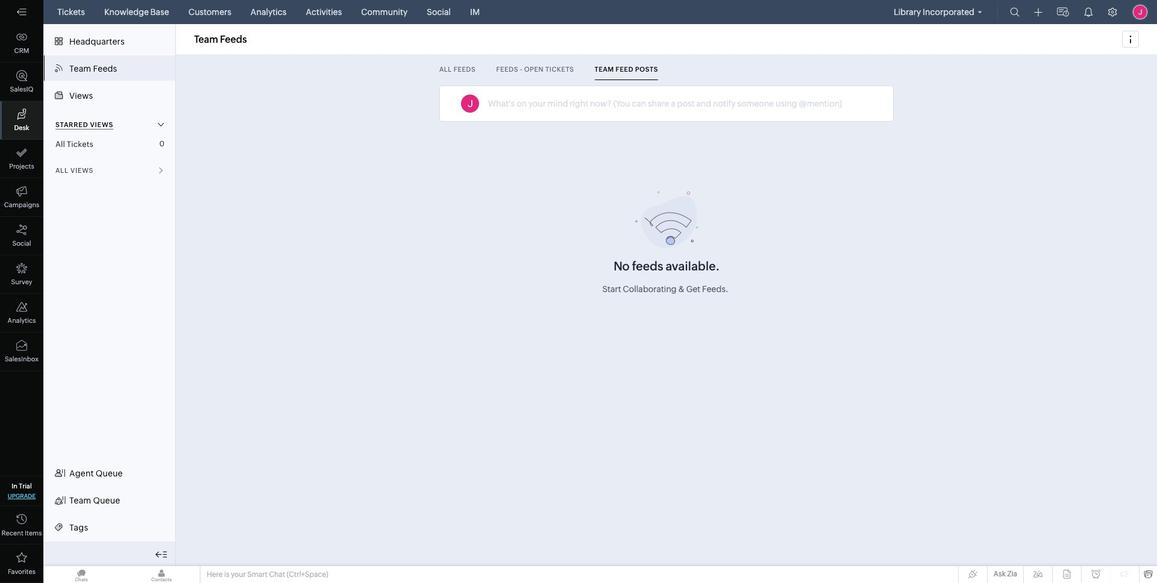 Task type: locate. For each thing, give the bounding box(es) containing it.
upgrade
[[8, 493, 36, 500]]

1 horizontal spatial analytics
[[251, 7, 287, 17]]

social left the im
[[427, 7, 451, 17]]

activities
[[306, 7, 342, 17]]

analytics link down survey
[[0, 294, 43, 333]]

survey
[[11, 279, 32, 286]]

ask zia
[[994, 570, 1018, 579]]

ask
[[994, 570, 1006, 579]]

social up survey link
[[12, 240, 31, 247]]

0 vertical spatial social
[[427, 7, 451, 17]]

knowledge base link
[[99, 0, 174, 24]]

notifications image
[[1084, 7, 1094, 17]]

social link left the im
[[422, 0, 456, 24]]

recent items
[[2, 530, 42, 537]]

quick actions image
[[1034, 8, 1043, 17]]

0 horizontal spatial analytics link
[[0, 294, 43, 333]]

analytics up salesinbox link
[[8, 317, 36, 324]]

smart
[[247, 571, 268, 579]]

(ctrl+space)
[[287, 571, 328, 579]]

analytics left activities link
[[251, 7, 287, 17]]

1 vertical spatial analytics link
[[0, 294, 43, 333]]

salesiq link
[[0, 63, 43, 101]]

salesinbox link
[[0, 333, 43, 371]]

projects link
[[0, 140, 43, 178]]

search image
[[1010, 7, 1020, 17]]

customers
[[188, 7, 231, 17]]

1 horizontal spatial analytics link
[[246, 0, 291, 24]]

0 horizontal spatial analytics
[[8, 317, 36, 324]]

social link down campaigns
[[0, 217, 43, 256]]

1 horizontal spatial social link
[[422, 0, 456, 24]]

salesiq
[[10, 86, 33, 93]]

1 vertical spatial social
[[12, 240, 31, 247]]

in
[[12, 483, 17, 490]]

analytics
[[251, 7, 287, 17], [8, 317, 36, 324]]

1 vertical spatial analytics
[[8, 317, 36, 324]]

im
[[470, 7, 480, 17]]

analytics link left activities link
[[246, 0, 291, 24]]

favorites
[[8, 568, 36, 576]]

projects
[[9, 163, 34, 170]]

0 vertical spatial analytics link
[[246, 0, 291, 24]]

library incorporated
[[894, 7, 975, 17]]

contacts image
[[124, 567, 200, 584]]

analytics link
[[246, 0, 291, 24], [0, 294, 43, 333]]

1 vertical spatial social link
[[0, 217, 43, 256]]

trial
[[19, 483, 32, 490]]

0 vertical spatial social link
[[422, 0, 456, 24]]

base
[[150, 7, 169, 17]]

salesinbox
[[5, 356, 39, 363]]

items
[[25, 530, 42, 537]]

your
[[231, 571, 246, 579]]

social
[[427, 7, 451, 17], [12, 240, 31, 247]]

community link
[[356, 0, 413, 24]]

social link
[[422, 0, 456, 24], [0, 217, 43, 256]]

recent
[[2, 530, 23, 537]]



Task type: describe. For each thing, give the bounding box(es) containing it.
crm link
[[0, 24, 43, 63]]

here
[[207, 571, 223, 579]]

activities link
[[301, 0, 347, 24]]

knowledge
[[104, 7, 149, 17]]

tickets
[[57, 7, 85, 17]]

knowledge base
[[104, 7, 169, 17]]

survey link
[[0, 256, 43, 294]]

community
[[361, 7, 408, 17]]

im link
[[465, 0, 485, 24]]

in trial upgrade
[[8, 483, 36, 500]]

is
[[224, 571, 229, 579]]

crm
[[14, 47, 29, 54]]

tickets link
[[52, 0, 90, 24]]

chat
[[269, 571, 285, 579]]

zia
[[1008, 570, 1018, 579]]

0 horizontal spatial social
[[12, 240, 31, 247]]

desk link
[[0, 101, 43, 140]]

campaigns link
[[0, 178, 43, 217]]

0 horizontal spatial social link
[[0, 217, 43, 256]]

campaigns
[[4, 201, 39, 209]]

chats image
[[43, 567, 119, 584]]

here is your smart chat (ctrl+space)
[[207, 571, 328, 579]]

pending activities image
[[1057, 6, 1069, 18]]

1 horizontal spatial social
[[427, 7, 451, 17]]

0 vertical spatial analytics
[[251, 7, 287, 17]]

customers link
[[184, 0, 236, 24]]

configure settings image
[[1108, 7, 1118, 17]]

library
[[894, 7, 921, 17]]

desk
[[14, 124, 29, 131]]

incorporated
[[923, 7, 975, 17]]



Task type: vqa. For each thing, say whether or not it's contained in the screenshot.
Admin Panel
no



